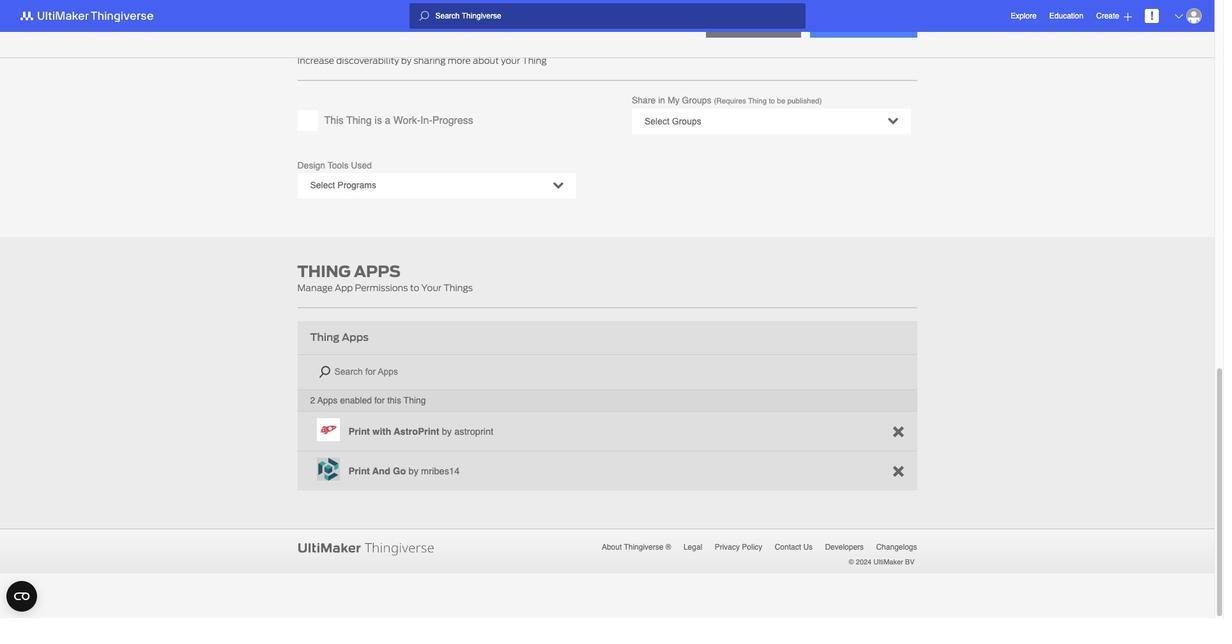 Task type: locate. For each thing, give the bounding box(es) containing it.
us
[[341, 34, 365, 56], [804, 543, 813, 552]]

1 vertical spatial us
[[804, 543, 813, 552]]

discoverability
[[336, 56, 399, 66]]

about
[[473, 56, 499, 66]]

privacy
[[715, 543, 740, 552]]

app
[[335, 283, 353, 293]]

thing inside thing apps manage app permissions to your things
[[298, 261, 351, 283]]

changelogs
[[877, 543, 918, 552]]

changelogs © 2024 ultimaker bv
[[849, 543, 918, 567]]

this thing is a work-in-progress
[[324, 115, 474, 126]]

by left astroprint
[[442, 427, 452, 437]]

us right "contact"
[[804, 543, 813, 552]]

2024
[[856, 558, 872, 567]]

contact
[[775, 543, 802, 552]]

a
[[387, 11, 399, 33], [385, 115, 391, 126]]

us for tell
[[341, 34, 365, 56]]

published)
[[788, 97, 822, 106]]

©
[[849, 558, 855, 567]]

print left and
[[349, 467, 370, 477]]

by inside tell us more increase discoverability by sharing more about your thing
[[401, 56, 412, 66]]

0 vertical spatial to
[[769, 97, 776, 106]]

&
[[751, 20, 757, 30]]

thing
[[446, 11, 499, 33], [871, 20, 898, 30], [522, 56, 547, 66], [749, 97, 767, 106], [347, 115, 372, 126], [298, 261, 351, 283], [310, 330, 340, 345], [404, 396, 426, 406]]

about
[[602, 543, 622, 552]]

makerbot logo image
[[13, 8, 169, 24]]

to left be
[[769, 97, 776, 106]]

1 print from the top
[[349, 427, 370, 437]]

tell
[[298, 34, 338, 56]]

0 vertical spatial apps
[[354, 261, 401, 283]]

more
[[448, 56, 471, 66]]

your
[[422, 283, 442, 293]]

apps
[[354, 261, 401, 283], [342, 330, 369, 345], [318, 396, 338, 406]]

us for contact
[[804, 543, 813, 552]]

thing inside share in my groups (requires thing to be published)
[[749, 97, 767, 106]]

1 vertical spatial print
[[349, 467, 370, 477]]

thing inside tell us more increase discoverability by sharing more about your thing
[[522, 56, 547, 66]]

2 vertical spatial apps
[[318, 396, 338, 406]]

sharing
[[414, 56, 446, 66]]

apps inside thing apps manage app permissions to your things
[[354, 261, 401, 283]]

ultimaker logo image
[[298, 541, 438, 556]]

apps right app at the left of the page
[[354, 261, 401, 283]]

cancel
[[667, 21, 700, 30]]

used
[[351, 160, 372, 171]]

0 vertical spatial print
[[349, 427, 370, 437]]

by for by mribes14
[[409, 467, 419, 477]]

contact us link
[[775, 541, 813, 554]]

a up more
[[387, 11, 399, 33]]

legal
[[684, 543, 703, 552]]

view
[[760, 20, 783, 30]]

apps right the '2'
[[318, 396, 338, 406]]

policy
[[742, 543, 763, 552]]

1 horizontal spatial us
[[804, 543, 813, 552]]

thing left permissions
[[298, 261, 351, 283]]

us inside "contact us" link
[[804, 543, 813, 552]]

legal link
[[684, 541, 703, 554]]

avatar image
[[1187, 8, 1202, 24]]

thing right publish
[[871, 20, 898, 30]]

to left your
[[410, 283, 420, 293]]

explore
[[1011, 11, 1037, 20]]

astroprint
[[455, 427, 494, 437]]

1 vertical spatial to
[[410, 283, 420, 293]]

cancel link
[[667, 21, 700, 30]]

ultimaker bv link
[[874, 558, 915, 567]]

enabled
[[340, 396, 372, 406]]

0 vertical spatial us
[[341, 34, 365, 56]]

to
[[769, 97, 776, 106], [410, 283, 420, 293]]

to inside share in my groups (requires thing to be published)
[[769, 97, 776, 106]]

0 vertical spatial a
[[387, 11, 399, 33]]

a right is
[[385, 115, 391, 126]]

publish thing button
[[811, 13, 918, 37]]

thing left be
[[749, 97, 767, 106]]

new
[[402, 11, 442, 33]]

work-
[[394, 115, 421, 126]]

design
[[298, 160, 325, 171]]

tell us more increase discoverability by sharing more about your thing
[[298, 34, 547, 66]]

publish
[[830, 20, 868, 30]]

design tools used
[[298, 160, 372, 171]]

us down creating
[[341, 34, 365, 56]]

apps down app at the left of the page
[[342, 330, 369, 345]]

creating
[[298, 11, 384, 33]]

about thingiverse ®
[[602, 543, 672, 552]]

thing up more
[[446, 11, 499, 33]]

0 horizontal spatial to
[[410, 283, 420, 293]]

1 vertical spatial a
[[385, 115, 391, 126]]

print with astroprint by astroprint
[[349, 427, 494, 437]]

thing right the your
[[522, 56, 547, 66]]

for
[[375, 396, 385, 406]]

thing apps manage app permissions to your things
[[298, 261, 473, 293]]

by
[[401, 56, 412, 66], [442, 427, 452, 437], [409, 467, 419, 477]]

print left the with
[[349, 427, 370, 437]]

your
[[501, 56, 520, 66]]

Search Thingiverse text field
[[429, 11, 806, 21]]

mribes14
[[421, 467, 460, 477]]

0 horizontal spatial us
[[341, 34, 365, 56]]

by left sharing
[[401, 56, 412, 66]]

2 vertical spatial by
[[409, 467, 419, 477]]

Search for Apps text field
[[310, 360, 500, 383]]

0 vertical spatial by
[[401, 56, 412, 66]]

2 print from the top
[[349, 467, 370, 477]]

by right go
[[409, 467, 419, 477]]

developers link
[[826, 541, 864, 554]]

thingiverse
[[624, 543, 664, 552]]

1 vertical spatial by
[[442, 427, 452, 437]]

increase
[[298, 56, 334, 66]]

1 vertical spatial apps
[[342, 330, 369, 345]]

1 horizontal spatial to
[[769, 97, 776, 106]]

print
[[349, 427, 370, 437], [349, 467, 370, 477]]

create button
[[1097, 5, 1133, 27]]

us inside tell us more increase discoverability by sharing more about your thing
[[341, 34, 365, 56]]



Task type: vqa. For each thing, say whether or not it's contained in the screenshot.
NextArrow image
no



Task type: describe. For each thing, give the bounding box(es) containing it.
with
[[373, 427, 391, 437]]

about thingiverse ® link
[[602, 541, 672, 554]]

astroprint
[[394, 427, 440, 437]]

privacy policy
[[715, 543, 763, 552]]

go
[[393, 467, 406, 477]]

developers
[[826, 543, 864, 552]]

privacy policy link
[[715, 541, 763, 554]]

share in my groups (requires thing to be published)
[[632, 96, 822, 106]]

thing inside publish thing button
[[871, 20, 898, 30]]

create
[[1097, 11, 1120, 20]]

save & view
[[726, 20, 783, 30]]

this
[[387, 396, 401, 406]]

®
[[666, 543, 672, 552]]

print for print and go by mribes14
[[349, 467, 370, 477]]

! link
[[1146, 9, 1160, 23]]

things
[[444, 283, 473, 293]]

my
[[668, 96, 680, 106]]

apps for thing apps manage app permissions to your things
[[354, 261, 401, 283]]

to inside thing apps manage app permissions to your things
[[410, 283, 420, 293]]

manage
[[298, 283, 333, 293]]

changelogs link
[[877, 541, 918, 554]]

thing apps
[[310, 330, 369, 345]]

(requires
[[714, 97, 747, 106]]

save & view button
[[706, 13, 802, 37]]

thing left is
[[347, 115, 372, 126]]

2
[[310, 396, 315, 406]]

thing down manage
[[310, 330, 340, 345]]

plusicon image
[[1124, 12, 1133, 21]]

in
[[659, 96, 666, 106]]

permissions
[[355, 283, 408, 293]]

in-
[[421, 115, 433, 126]]

education link
[[1050, 10, 1084, 22]]

creating a new thing
[[298, 11, 499, 33]]

and
[[373, 467, 391, 477]]

ultimaker
[[874, 558, 904, 567]]

this
[[324, 115, 344, 126]]

education
[[1050, 12, 1084, 20]]

open widget image
[[6, 582, 37, 612]]

more
[[368, 34, 419, 56]]

apps for 2 apps enabled for this thing
[[318, 396, 338, 406]]

print for print with astroprint by astroprint
[[349, 427, 370, 437]]

explore button
[[1011, 5, 1037, 27]]

progress
[[433, 115, 474, 126]]

be
[[778, 97, 786, 106]]

print and go by mribes14
[[349, 467, 460, 477]]

contact us
[[775, 543, 813, 552]]

bv
[[906, 558, 915, 567]]

apps for thing apps
[[342, 330, 369, 345]]

is
[[375, 115, 382, 126]]

save
[[726, 20, 749, 30]]

2 apps enabled for this thing
[[310, 396, 426, 406]]

share
[[632, 96, 656, 106]]

publish thing
[[830, 20, 898, 30]]

tools
[[328, 160, 349, 171]]

!
[[1151, 9, 1155, 22]]

search control image
[[419, 11, 429, 21]]

by for by astroprint
[[442, 427, 452, 437]]

groups
[[682, 96, 712, 106]]

thing right this
[[404, 396, 426, 406]]



